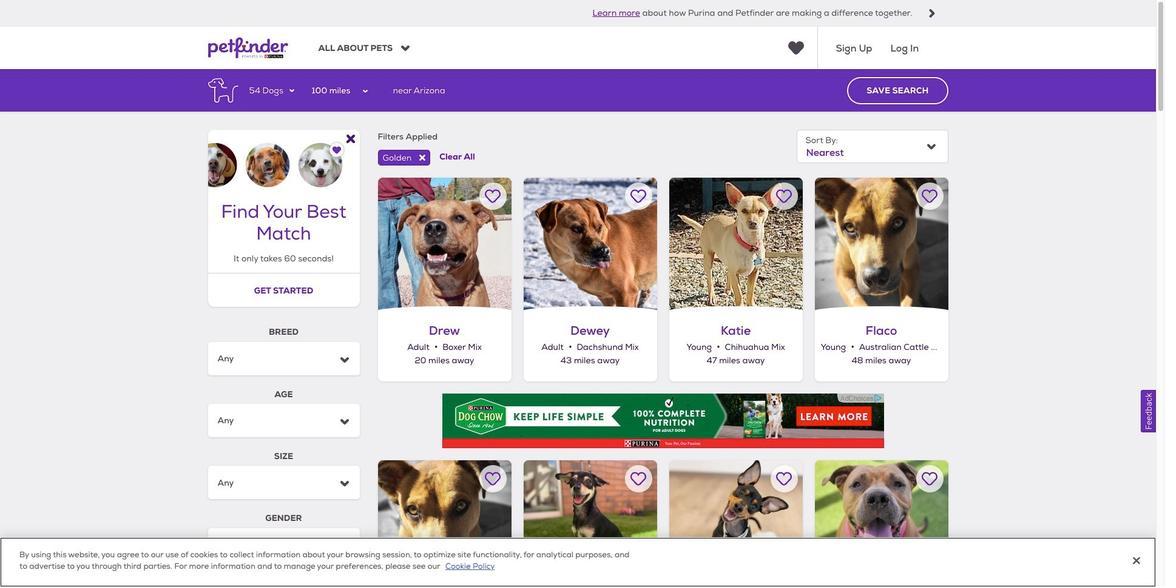 Task type: locate. For each thing, give the bounding box(es) containing it.
katie, adoptable dog, young female chihuahua mix, 47 miles away. image
[[669, 178, 803, 311]]

advertisement element
[[442, 394, 884, 448]]

dean, adoptable dog, young male miniature pinscher mix, 65 miles away. image
[[669, 460, 803, 587]]

flaco, adoptable dog, young male australian cattle dog / blue heeler & pit bull terrier mix, 48 miles away. image
[[815, 178, 948, 311]]

penny, adoptable dog, adult female mastiff, 65 miles away. image
[[815, 460, 948, 587]]

main content
[[0, 69, 1156, 587]]

dewey, adoptable dog, adult male dachshund mix, 43 miles away. image
[[523, 178, 657, 311]]

flaco, adoptable dog, young male australian cattle dog / blue heeler & pit bull terrier mix, 54 miles away. image
[[378, 460, 511, 587]]

faline, adoptable dog, young female miniature pinscher & greyhound mix, 65 miles away. image
[[523, 460, 657, 587]]



Task type: describe. For each thing, give the bounding box(es) containing it.
petfinder home image
[[208, 27, 288, 69]]

privacy alert dialog
[[0, 538, 1156, 587]]

potential dog matches image
[[208, 130, 360, 188]]

drew, adoptable dog, adult male boxer mix, 20 miles away. image
[[378, 178, 511, 311]]



Task type: vqa. For each thing, say whether or not it's contained in the screenshot.
"main content"
yes



